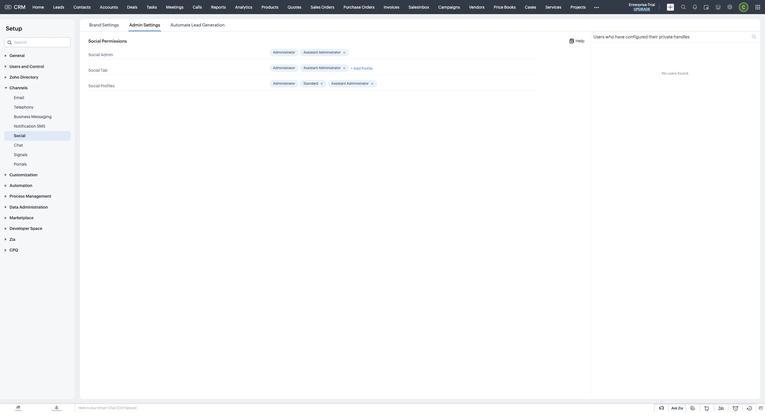 Task type: describe. For each thing, give the bounding box(es) containing it.
admin inside list
[[129, 23, 143, 27]]

calendar image
[[704, 5, 709, 9]]

channels region
[[0, 93, 75, 170]]

social link
[[14, 133, 26, 139]]

sales orders
[[311, 5, 334, 9]]

social tab
[[88, 68, 108, 73]]

process management
[[10, 194, 51, 199]]

signals
[[14, 153, 27, 157]]

analytics link
[[231, 0, 257, 14]]

messaging
[[31, 115, 52, 119]]

orders for purchase orders
[[362, 5, 375, 9]]

data administration button
[[0, 202, 75, 213]]

+
[[351, 67, 353, 71]]

administration
[[19, 205, 48, 210]]

chat inside the channels region
[[14, 143, 23, 148]]

business messaging link
[[14, 114, 52, 120]]

create menu image
[[667, 4, 674, 11]]

tasks link
[[142, 0, 162, 14]]

profiles
[[101, 84, 115, 88]]

add
[[354, 67, 361, 71]]

create menu element
[[664, 0, 678, 14]]

enterprise-
[[629, 3, 648, 7]]

zoho
[[10, 75, 19, 80]]

automate lead generation
[[171, 23, 225, 27]]

tab
[[101, 68, 108, 73]]

price books link
[[489, 0, 520, 14]]

purchase orders
[[344, 5, 375, 9]]

cpq button
[[0, 245, 75, 256]]

automation
[[10, 184, 32, 188]]

1 vertical spatial admin
[[101, 53, 113, 57]]

chat link
[[14, 143, 23, 149]]

deals
[[127, 5, 137, 9]]

email link
[[14, 95, 24, 101]]

directory
[[20, 75, 38, 80]]

tasks
[[147, 5, 157, 9]]

business
[[14, 115, 30, 119]]

portals
[[14, 162, 27, 167]]

marketplace button
[[0, 213, 75, 224]]

admin settings link
[[128, 23, 161, 27]]

control
[[29, 64, 44, 69]]

products
[[262, 5, 278, 9]]

brand
[[89, 23, 101, 27]]

search image
[[681, 5, 686, 10]]

automate lead generation link
[[170, 23, 226, 27]]

meetings link
[[162, 0, 188, 14]]

profile image
[[739, 2, 748, 12]]

found.
[[678, 71, 689, 76]]

brand settings
[[89, 23, 119, 27]]

social admin
[[88, 53, 113, 57]]

customization button
[[0, 170, 75, 180]]

brand settings link
[[88, 23, 120, 27]]

cases
[[525, 5, 536, 9]]

assistant for admin
[[304, 51, 318, 55]]

assistant administrator for social tab
[[304, 66, 341, 70]]

no
[[662, 71, 667, 76]]

orders for sales orders
[[321, 5, 334, 9]]

and
[[21, 64, 29, 69]]

upgrade
[[634, 7, 650, 11]]

purchase orders link
[[339, 0, 379, 14]]

telephony link
[[14, 105, 34, 110]]

accounts link
[[95, 0, 123, 14]]

users
[[668, 71, 677, 76]]

trial
[[648, 3, 655, 7]]

general
[[10, 54, 25, 58]]

ask
[[672, 407, 678, 411]]

1 horizontal spatial zia
[[678, 407, 683, 411]]

social for social permissions
[[88, 39, 101, 44]]

chats image
[[0, 405, 36, 413]]

channels button
[[0, 83, 75, 93]]

contacts image
[[38, 405, 75, 413]]

leads
[[53, 5, 64, 9]]

zia inside zia dropdown button
[[10, 238, 15, 242]]

cpq
[[10, 248, 18, 253]]

invoices
[[384, 5, 399, 9]]

handles
[[674, 34, 690, 39]]

reports
[[211, 5, 226, 9]]

signals element
[[690, 0, 701, 14]]

zia button
[[0, 234, 75, 245]]

users for users and control
[[10, 64, 20, 69]]

process
[[10, 194, 25, 199]]

zoho directory
[[10, 75, 38, 80]]

generation
[[202, 23, 225, 27]]

data administration
[[10, 205, 48, 210]]

your
[[90, 407, 97, 411]]

profile element
[[736, 0, 752, 14]]

enterprise-trial upgrade
[[629, 3, 655, 11]]

management
[[26, 194, 51, 199]]

price books
[[494, 5, 516, 9]]

signals image
[[693, 5, 697, 10]]

quotes
[[288, 5, 301, 9]]

admin settings
[[129, 23, 160, 27]]



Task type: vqa. For each thing, say whether or not it's contained in the screenshot.
logo
no



Task type: locate. For each thing, give the bounding box(es) containing it.
deals link
[[123, 0, 142, 14]]

assistant
[[304, 51, 318, 55], [304, 66, 318, 70], [331, 82, 346, 86]]

contacts
[[74, 5, 91, 9]]

lead
[[191, 23, 201, 27]]

assistant administrator for social admin
[[304, 51, 341, 55]]

0 horizontal spatial admin
[[101, 53, 113, 57]]

orders right purchase
[[362, 5, 375, 9]]

1 vertical spatial users
[[10, 64, 20, 69]]

chat down social link
[[14, 143, 23, 148]]

reports link
[[207, 0, 231, 14]]

chat right "smart"
[[108, 407, 116, 411]]

social inside the channels region
[[14, 134, 26, 138]]

0 horizontal spatial settings
[[102, 23, 119, 27]]

users for users who have configured their private handles
[[594, 34, 605, 39]]

sms
[[37, 124, 45, 129]]

social left 'tab'
[[88, 68, 100, 73]]

settings for admin settings
[[143, 23, 160, 27]]

(ctrl+space)
[[117, 407, 137, 411]]

automation button
[[0, 180, 75, 191]]

social for social admin
[[88, 53, 100, 57]]

users inside dropdown button
[[10, 64, 20, 69]]

books
[[504, 5, 516, 9]]

1 horizontal spatial settings
[[143, 23, 160, 27]]

assistant administrator
[[304, 51, 341, 55], [304, 66, 341, 70], [331, 82, 369, 86]]

1 vertical spatial zia
[[678, 407, 683, 411]]

price
[[494, 5, 503, 9]]

1 vertical spatial chat
[[108, 407, 116, 411]]

products link
[[257, 0, 283, 14]]

social left "profiles"
[[88, 84, 100, 88]]

crm link
[[5, 4, 26, 10]]

email
[[14, 96, 24, 100]]

sales orders link
[[306, 0, 339, 14]]

crm
[[14, 4, 26, 10]]

vendors link
[[465, 0, 489, 14]]

settings down the tasks
[[143, 23, 160, 27]]

2 vertical spatial assistant
[[331, 82, 346, 86]]

0 vertical spatial chat
[[14, 143, 23, 148]]

automate
[[171, 23, 191, 27]]

users and control
[[10, 64, 44, 69]]

social
[[88, 39, 101, 44], [88, 53, 100, 57], [88, 68, 100, 73], [88, 84, 100, 88], [14, 134, 26, 138]]

general button
[[0, 50, 75, 61]]

portals link
[[14, 162, 27, 168]]

developer
[[10, 227, 29, 231]]

0 horizontal spatial orders
[[321, 5, 334, 9]]

contacts link
[[69, 0, 95, 14]]

social profiles
[[88, 84, 115, 88]]

developer space button
[[0, 224, 75, 234]]

here
[[78, 407, 86, 411]]

calls
[[193, 5, 202, 9]]

social up the chat link on the left top
[[14, 134, 26, 138]]

calls link
[[188, 0, 207, 14]]

zia right ask
[[678, 407, 683, 411]]

users
[[594, 34, 605, 39], [10, 64, 20, 69]]

list
[[84, 19, 230, 31]]

marketplace
[[10, 216, 34, 221]]

private
[[659, 34, 673, 39]]

zia up the cpq
[[10, 238, 15, 242]]

who
[[606, 34, 614, 39]]

1 horizontal spatial users
[[594, 34, 605, 39]]

Search text field
[[5, 38, 70, 47]]

users who have configured their private handles
[[594, 34, 690, 39]]

home
[[33, 5, 44, 9]]

smart
[[98, 407, 107, 411]]

None field
[[4, 38, 71, 47]]

data
[[10, 205, 18, 210]]

social up "social tab"
[[88, 53, 100, 57]]

help
[[576, 39, 585, 43]]

meetings
[[166, 5, 184, 9]]

their
[[649, 34, 658, 39]]

social for social profiles
[[88, 84, 100, 88]]

1 orders from the left
[[321, 5, 334, 9]]

quotes link
[[283, 0, 306, 14]]

developer space
[[10, 227, 42, 231]]

Other Modules field
[[591, 2, 603, 12]]

campaigns link
[[434, 0, 465, 14]]

social for social tab
[[88, 68, 100, 73]]

setup
[[6, 25, 22, 32]]

have
[[615, 34, 625, 39]]

0 horizontal spatial chat
[[14, 143, 23, 148]]

admin down social permissions
[[101, 53, 113, 57]]

accounts
[[100, 5, 118, 9]]

analytics
[[235, 5, 252, 9]]

projects link
[[566, 0, 591, 14]]

2 vertical spatial assistant administrator
[[331, 82, 369, 86]]

users left and at left
[[10, 64, 20, 69]]

1 horizontal spatial chat
[[108, 407, 116, 411]]

0 horizontal spatial users
[[10, 64, 20, 69]]

social up social admin
[[88, 39, 101, 44]]

signals link
[[14, 152, 27, 158]]

invoices link
[[379, 0, 404, 14]]

0 vertical spatial admin
[[129, 23, 143, 27]]

sales
[[311, 5, 321, 9]]

orders inside purchase orders link
[[362, 5, 375, 9]]

channels
[[10, 86, 28, 90]]

leads link
[[49, 0, 69, 14]]

ask zia
[[672, 407, 683, 411]]

1 horizontal spatial orders
[[362, 5, 375, 9]]

0 vertical spatial assistant administrator
[[304, 51, 341, 55]]

profile
[[362, 67, 373, 71]]

2 settings from the left
[[143, 23, 160, 27]]

orders inside sales orders link
[[321, 5, 334, 9]]

1 vertical spatial assistant
[[304, 66, 318, 70]]

purchase
[[344, 5, 361, 9]]

admin down deals
[[129, 23, 143, 27]]

1 vertical spatial assistant administrator
[[304, 66, 341, 70]]

services link
[[541, 0, 566, 14]]

projects
[[571, 5, 586, 9]]

home link
[[28, 0, 49, 14]]

telephony
[[14, 105, 34, 110]]

orders right sales
[[321, 5, 334, 9]]

permissions
[[102, 39, 127, 44]]

1 horizontal spatial admin
[[129, 23, 143, 27]]

notification sms
[[14, 124, 45, 129]]

2 orders from the left
[[362, 5, 375, 9]]

list containing brand settings
[[84, 19, 230, 31]]

settings for brand settings
[[102, 23, 119, 27]]

0 vertical spatial users
[[594, 34, 605, 39]]

standard
[[304, 82, 318, 86]]

0 vertical spatial assistant
[[304, 51, 318, 55]]

chat
[[14, 143, 23, 148], [108, 407, 116, 411]]

space
[[30, 227, 42, 231]]

business messaging
[[14, 115, 52, 119]]

administrator
[[273, 51, 295, 55], [319, 51, 341, 55], [273, 66, 295, 70], [319, 66, 341, 70], [273, 82, 295, 86], [347, 82, 369, 86]]

customization
[[10, 173, 38, 178]]

0 vertical spatial zia
[[10, 238, 15, 242]]

users left the who
[[594, 34, 605, 39]]

salesinbox link
[[404, 0, 434, 14]]

search element
[[678, 0, 690, 14]]

assistant for tab
[[304, 66, 318, 70]]

0 horizontal spatial zia
[[10, 238, 15, 242]]

settings right brand
[[102, 23, 119, 27]]

1 settings from the left
[[102, 23, 119, 27]]

vendors
[[469, 5, 485, 9]]



